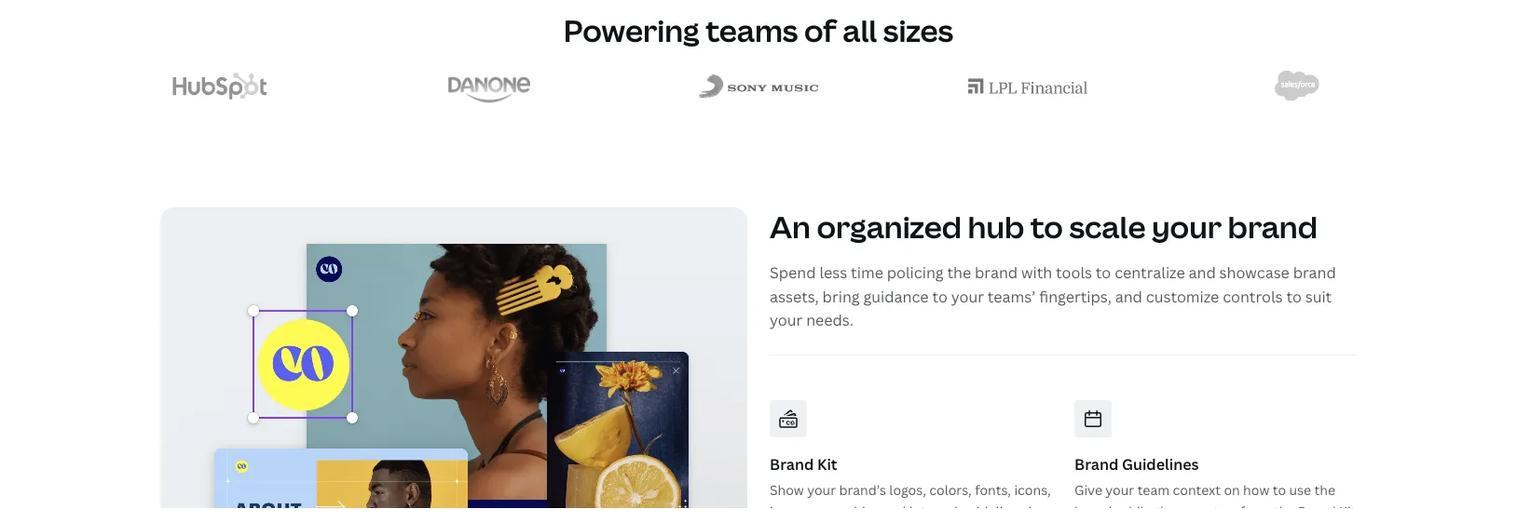 Task type: vqa. For each thing, say whether or not it's contained in the screenshot.
"HOW ARE YOUR CUSTOM POSTERS PRINTED?" dropdown button at the bottom
no



Task type: locate. For each thing, give the bounding box(es) containing it.
the
[[947, 263, 971, 283], [1314, 482, 1335, 499], [1274, 503, 1295, 510]]

on
[[1224, 482, 1240, 499]]

showcase
[[1220, 263, 1290, 283]]

organized
[[817, 206, 962, 247]]

an organized hub to scale your brand
[[770, 206, 1318, 247]]

0 vertical spatial and
[[1189, 263, 1216, 283]]

brand's
[[839, 482, 886, 499]]

to left use
[[1273, 482, 1286, 499]]

tools
[[1056, 263, 1092, 283]]

imagery,
[[770, 503, 822, 510]]

2 vertical spatial and
[[882, 503, 906, 510]]

customize
[[1146, 287, 1219, 307]]

guidelines
[[961, 503, 1025, 510]]

salesforce image
[[1275, 70, 1320, 102]]

teams
[[706, 10, 798, 50]]

your up centralize
[[1152, 206, 1222, 247]]

kit
[[817, 455, 837, 475]]

to inside brand guidelines give your team context on how to use the brand, while they create – from the brand ki
[[1273, 482, 1286, 499]]

to down policing
[[932, 287, 948, 307]]

and
[[1189, 263, 1216, 283], [1115, 287, 1142, 307], [882, 503, 906, 510]]

brand inside the brand kit show your brand's logos, colors, fonts, icons, imagery, graphics and internal guidelines i
[[770, 455, 814, 475]]

needs.
[[806, 310, 853, 331]]

brand guidelines give your team context on how to use the brand, while they create – from the brand ki
[[1074, 455, 1356, 510]]

brand templates (1) image
[[160, 207, 747, 510]]

brand,
[[1074, 503, 1115, 510]]

brand for kit
[[770, 455, 814, 475]]

less
[[820, 263, 847, 283]]

with
[[1021, 263, 1052, 283]]

the right use
[[1314, 482, 1335, 499]]

context
[[1173, 482, 1221, 499]]

and down logos,
[[882, 503, 906, 510]]

colors,
[[929, 482, 972, 499]]

an
[[770, 206, 811, 247]]

sizes
[[883, 10, 954, 50]]

assets,
[[770, 287, 819, 307]]

brand
[[770, 455, 814, 475], [1074, 455, 1119, 475], [1298, 503, 1336, 510]]

to
[[1030, 206, 1063, 247], [1096, 263, 1111, 283], [932, 287, 948, 307], [1286, 287, 1302, 307], [1273, 482, 1286, 499]]

1 vertical spatial and
[[1115, 287, 1142, 307]]

fingertips,
[[1039, 287, 1112, 307]]

brand up give
[[1074, 455, 1119, 475]]

0 vertical spatial the
[[947, 263, 971, 283]]

2 horizontal spatial brand
[[1298, 503, 1336, 510]]

while
[[1119, 503, 1152, 510]]

and down centralize
[[1115, 287, 1142, 307]]

the inside spend less time policing the brand with tools to centralize and showcase brand assets, bring guidance to your teams' fingertips, and customize controls to suit your needs.
[[947, 263, 971, 283]]

0 horizontal spatial brand
[[770, 455, 814, 475]]

0 horizontal spatial the
[[947, 263, 971, 283]]

brand
[[1228, 206, 1318, 247], [975, 263, 1018, 283], [1293, 263, 1336, 283]]

and inside the brand kit show your brand's logos, colors, fonts, icons, imagery, graphics and internal guidelines i
[[882, 503, 906, 510]]

the down use
[[1274, 503, 1295, 510]]

0 horizontal spatial and
[[882, 503, 906, 510]]

1 horizontal spatial and
[[1115, 287, 1142, 307]]

your inside brand guidelines give your team context on how to use the brand, while they create – from the brand ki
[[1106, 482, 1134, 499]]

scale
[[1069, 206, 1146, 247]]

the right policing
[[947, 263, 971, 283]]

hub
[[968, 206, 1024, 247]]

to left suit
[[1286, 287, 1302, 307]]

brand up show
[[770, 455, 814, 475]]

brand down use
[[1298, 503, 1336, 510]]

give
[[1074, 482, 1102, 499]]

powering
[[564, 10, 699, 50]]

suit
[[1305, 287, 1332, 307]]

your
[[1152, 206, 1222, 247], [951, 287, 984, 307], [770, 310, 803, 331], [807, 482, 836, 499], [1106, 482, 1134, 499]]

your up while
[[1106, 482, 1134, 499]]

teams'
[[988, 287, 1036, 307]]

2 horizontal spatial and
[[1189, 263, 1216, 283]]

your inside the brand kit show your brand's logos, colors, fonts, icons, imagery, graphics and internal guidelines i
[[807, 482, 836, 499]]

fonts,
[[975, 482, 1011, 499]]

and up the customize
[[1189, 263, 1216, 283]]

your down kit
[[807, 482, 836, 499]]

internal
[[909, 503, 958, 510]]

to up with
[[1030, 206, 1063, 247]]

1 vertical spatial the
[[1314, 482, 1335, 499]]

1 horizontal spatial the
[[1274, 503, 1295, 510]]

1 horizontal spatial brand
[[1074, 455, 1119, 475]]



Task type: describe. For each thing, give the bounding box(es) containing it.
of
[[804, 10, 837, 50]]

2 horizontal spatial the
[[1314, 482, 1335, 499]]

use
[[1289, 482, 1311, 499]]

sony music image
[[699, 74, 818, 98]]

–
[[1230, 503, 1237, 510]]

guidance
[[863, 287, 929, 307]]

2 vertical spatial the
[[1274, 503, 1295, 510]]

how
[[1243, 482, 1270, 499]]

your left "teams'" in the bottom of the page
[[951, 287, 984, 307]]

brand for guidelines
[[1074, 455, 1119, 475]]

icons,
[[1014, 482, 1051, 499]]

team
[[1138, 482, 1170, 499]]

brand kit show your brand's logos, colors, fonts, icons, imagery, graphics and internal guidelines i
[[770, 455, 1051, 510]]

lpl financial image
[[968, 78, 1088, 94]]

create
[[1186, 503, 1226, 510]]

policing
[[887, 263, 944, 283]]

spend less time policing the brand with tools to centralize and showcase brand assets, bring guidance to your teams' fingertips, and customize controls to suit your needs.
[[770, 263, 1336, 331]]

danone image
[[448, 69, 530, 104]]

they
[[1155, 503, 1183, 510]]

centralize
[[1115, 263, 1185, 283]]

show
[[770, 482, 804, 499]]

spend
[[770, 263, 816, 283]]

brand up suit
[[1293, 263, 1336, 283]]

bring
[[823, 287, 860, 307]]

powering teams of all sizes
[[564, 10, 954, 50]]

time
[[851, 263, 883, 283]]

all
[[843, 10, 877, 50]]

controls
[[1223, 287, 1283, 307]]

your down assets, on the bottom right of the page
[[770, 310, 803, 331]]

guidelines
[[1122, 455, 1199, 475]]

logos,
[[889, 482, 926, 499]]

brand up "teams'" in the bottom of the page
[[975, 263, 1018, 283]]

to right "tools"
[[1096, 263, 1111, 283]]

hubspot image
[[173, 73, 267, 99]]

from
[[1240, 503, 1271, 510]]

brand up "showcase" at the bottom right
[[1228, 206, 1318, 247]]

graphics
[[826, 503, 879, 510]]



